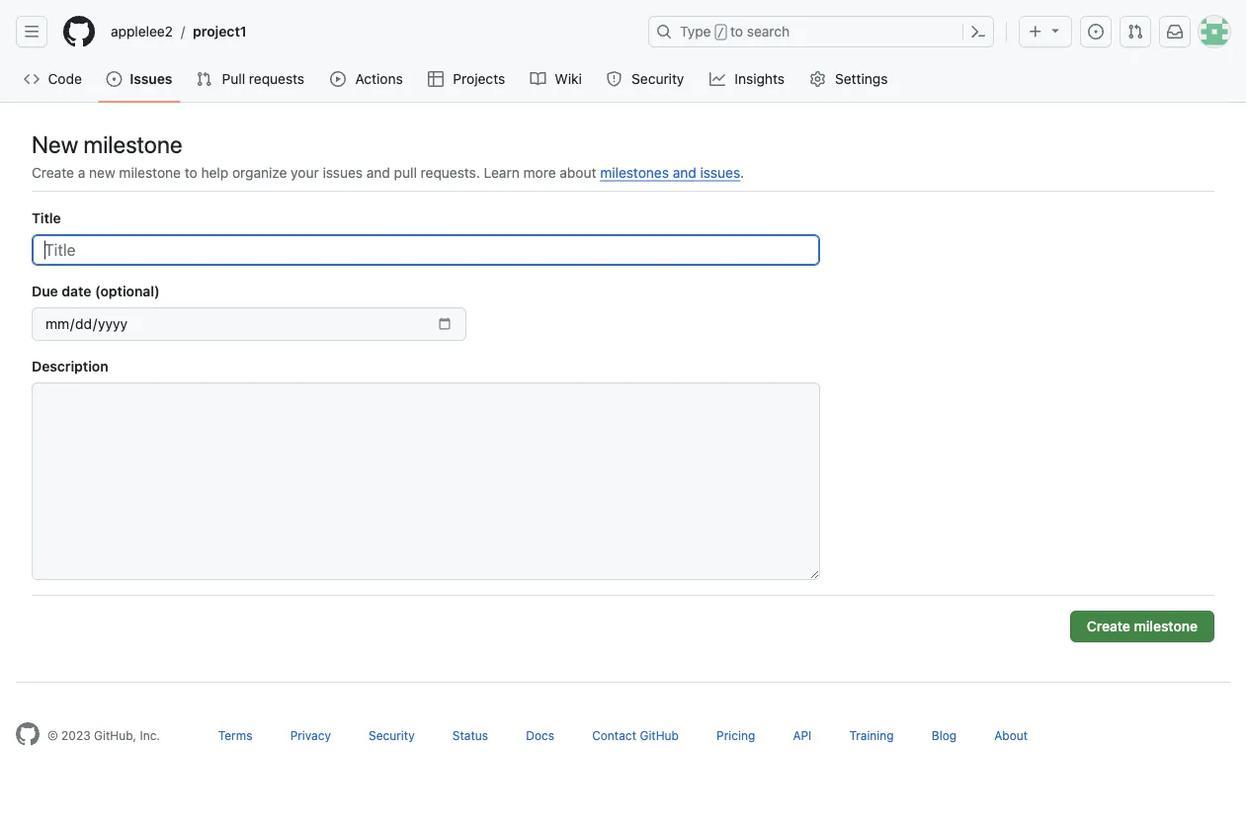 Task type: describe. For each thing, give the bounding box(es) containing it.
settings
[[836, 71, 888, 87]]

help
[[201, 164, 229, 180]]

api
[[793, 729, 812, 743]]

blog link
[[932, 729, 957, 743]]

Description text field
[[32, 383, 821, 580]]

pull requests link
[[188, 64, 315, 94]]

docs link
[[526, 729, 555, 743]]

new milestone create a new milestone to help organize your issues and pull requests. learn more about milestones and issues .
[[32, 131, 745, 180]]

milestone for create
[[1135, 619, 1198, 635]]

milestones and issues link
[[600, 164, 741, 180]]

github,
[[94, 729, 137, 743]]

wiki
[[555, 71, 582, 87]]

requests
[[249, 71, 305, 87]]

project1 link
[[185, 16, 255, 47]]

more
[[524, 164, 556, 180]]

contact github link
[[593, 729, 679, 743]]

requests.
[[421, 164, 480, 180]]

security inside the security link
[[632, 71, 685, 87]]

organize
[[232, 164, 287, 180]]

create milestone button
[[1071, 611, 1215, 643]]

type / to search
[[680, 23, 790, 40]]

actions link
[[323, 64, 412, 94]]

milestones
[[600, 164, 669, 180]]

about link
[[995, 729, 1029, 743]]

insights
[[735, 71, 785, 87]]

blog
[[932, 729, 957, 743]]

issues link
[[98, 64, 180, 94]]

/ for type
[[718, 26, 725, 40]]

contact
[[593, 729, 637, 743]]

pricing
[[717, 729, 756, 743]]

about
[[995, 729, 1029, 743]]

title
[[32, 210, 61, 226]]

inc.
[[140, 729, 160, 743]]

1 vertical spatial milestone
[[119, 164, 181, 180]]

search
[[747, 23, 790, 40]]

privacy
[[290, 729, 331, 743]]

projects
[[453, 71, 506, 87]]

2023
[[61, 729, 91, 743]]

wiki link
[[523, 64, 591, 94]]

2 issues from the left
[[701, 164, 741, 180]]

/ for applelee2
[[181, 23, 185, 40]]

status link
[[453, 729, 489, 743]]

a
[[78, 164, 85, 180]]

docs
[[526, 729, 555, 743]]

2 and from the left
[[673, 164, 697, 180]]

issue opened image
[[1089, 24, 1105, 40]]

git pull request image
[[196, 71, 212, 87]]

milestone for new
[[84, 131, 182, 158]]

issue opened image
[[106, 71, 122, 87]]

description
[[32, 358, 108, 374]]

book image
[[531, 71, 546, 87]]

© 2023 github, inc.
[[47, 729, 160, 743]]

triangle down image
[[1048, 22, 1064, 38]]

plus image
[[1028, 24, 1044, 40]]

pull
[[394, 164, 417, 180]]

pricing link
[[717, 729, 756, 743]]

Title text field
[[32, 234, 821, 266]]

training
[[850, 729, 895, 743]]



Task type: vqa. For each thing, say whether or not it's contained in the screenshot.
star icon
no



Task type: locate. For each thing, give the bounding box(es) containing it.
pull requests
[[222, 71, 305, 87]]

2 vertical spatial milestone
[[1135, 619, 1198, 635]]

create inside button
[[1088, 619, 1131, 635]]

date
[[62, 283, 91, 299]]

security left 'status' link
[[369, 729, 415, 743]]

/ inside type / to search
[[718, 26, 725, 40]]

gear image
[[810, 71, 826, 87]]

project1
[[193, 23, 247, 40]]

code image
[[24, 71, 40, 87]]

1 horizontal spatial to
[[731, 23, 744, 40]]

applelee2
[[111, 23, 173, 40]]

list containing applelee2 / project1
[[103, 16, 637, 47]]

and left pull
[[367, 164, 390, 180]]

actions
[[355, 71, 403, 87]]

(optional)
[[95, 283, 160, 299]]

notifications image
[[1168, 24, 1184, 40]]

code link
[[16, 64, 90, 94]]

milestone
[[84, 131, 182, 158], [119, 164, 181, 180], [1135, 619, 1198, 635]]

security
[[632, 71, 685, 87], [369, 729, 415, 743]]

training link
[[850, 729, 895, 743]]

0 horizontal spatial /
[[181, 23, 185, 40]]

to left help
[[185, 164, 197, 180]]

/ left project1
[[181, 23, 185, 40]]

0 horizontal spatial issues
[[323, 164, 363, 180]]

new
[[89, 164, 115, 180]]

0 vertical spatial create
[[32, 164, 74, 180]]

0 horizontal spatial to
[[185, 164, 197, 180]]

status
[[453, 729, 489, 743]]

terms
[[218, 729, 253, 743]]

/ right the type
[[718, 26, 725, 40]]

1 horizontal spatial issues
[[701, 164, 741, 180]]

homepage image up code
[[63, 16, 95, 47]]

due
[[32, 283, 58, 299]]

©
[[47, 729, 58, 743]]

security link left 'status' link
[[369, 729, 415, 743]]

pull
[[222, 71, 245, 87]]

security link down the type
[[599, 64, 694, 94]]

to left search
[[731, 23, 744, 40]]

.
[[741, 164, 745, 180]]

1 horizontal spatial security
[[632, 71, 685, 87]]

/
[[181, 23, 185, 40], [718, 26, 725, 40]]

list
[[103, 16, 637, 47]]

security link
[[599, 64, 694, 94], [369, 729, 415, 743]]

due date (optional)
[[32, 283, 160, 299]]

0 horizontal spatial and
[[367, 164, 390, 180]]

0 horizontal spatial create
[[32, 164, 74, 180]]

0 horizontal spatial security link
[[369, 729, 415, 743]]

1 horizontal spatial homepage image
[[63, 16, 95, 47]]

security right 'shield' icon
[[632, 71, 685, 87]]

applelee2 / project1
[[111, 23, 247, 40]]

table image
[[428, 71, 444, 87]]

0 vertical spatial homepage image
[[63, 16, 95, 47]]

1 and from the left
[[367, 164, 390, 180]]

0 vertical spatial to
[[731, 23, 744, 40]]

learn
[[484, 164, 520, 180]]

homepage image
[[63, 16, 95, 47], [16, 723, 40, 747]]

to inside new milestone create a new milestone to help organize your issues and pull requests. learn more about milestones and issues .
[[185, 164, 197, 180]]

projects link
[[420, 64, 515, 94]]

0 vertical spatial security
[[632, 71, 685, 87]]

terms link
[[218, 729, 253, 743]]

new
[[32, 131, 78, 158]]

Due date (optional) date field
[[32, 308, 467, 341]]

settings link
[[803, 64, 898, 94]]

milestone inside button
[[1135, 619, 1198, 635]]

contact github
[[593, 729, 679, 743]]

1 horizontal spatial create
[[1088, 619, 1131, 635]]

1 vertical spatial create
[[1088, 619, 1131, 635]]

1 vertical spatial security link
[[369, 729, 415, 743]]

1 issues from the left
[[323, 164, 363, 180]]

create inside new milestone create a new milestone to help organize your issues and pull requests. learn more about milestones and issues .
[[32, 164, 74, 180]]

privacy link
[[290, 729, 331, 743]]

issues right milestones
[[701, 164, 741, 180]]

issues right your
[[323, 164, 363, 180]]

code
[[48, 71, 82, 87]]

homepage image left © on the left of page
[[16, 723, 40, 747]]

to
[[731, 23, 744, 40], [185, 164, 197, 180]]

1 vertical spatial homepage image
[[16, 723, 40, 747]]

api link
[[793, 729, 812, 743]]

1 vertical spatial to
[[185, 164, 197, 180]]

1 horizontal spatial /
[[718, 26, 725, 40]]

git pull request image
[[1128, 24, 1144, 40]]

shield image
[[607, 71, 623, 87]]

command palette image
[[971, 24, 987, 40]]

your
[[291, 164, 319, 180]]

create
[[32, 164, 74, 180], [1088, 619, 1131, 635]]

1 horizontal spatial and
[[673, 164, 697, 180]]

insights link
[[702, 64, 795, 94]]

and right milestones
[[673, 164, 697, 180]]

1 vertical spatial security
[[369, 729, 415, 743]]

applelee2 link
[[103, 16, 181, 47]]

0 horizontal spatial security
[[369, 729, 415, 743]]

0 vertical spatial security link
[[599, 64, 694, 94]]

create milestone
[[1088, 619, 1198, 635]]

1 horizontal spatial security link
[[599, 64, 694, 94]]

issues
[[323, 164, 363, 180], [701, 164, 741, 180]]

play image
[[331, 71, 346, 87]]

0 horizontal spatial homepage image
[[16, 723, 40, 747]]

graph image
[[710, 71, 726, 87]]

issues
[[130, 71, 173, 87]]

/ inside the applelee2 / project1
[[181, 23, 185, 40]]

type
[[680, 23, 712, 40]]

about
[[560, 164, 597, 180]]

and
[[367, 164, 390, 180], [673, 164, 697, 180]]

github
[[640, 729, 679, 743]]

0 vertical spatial milestone
[[84, 131, 182, 158]]



